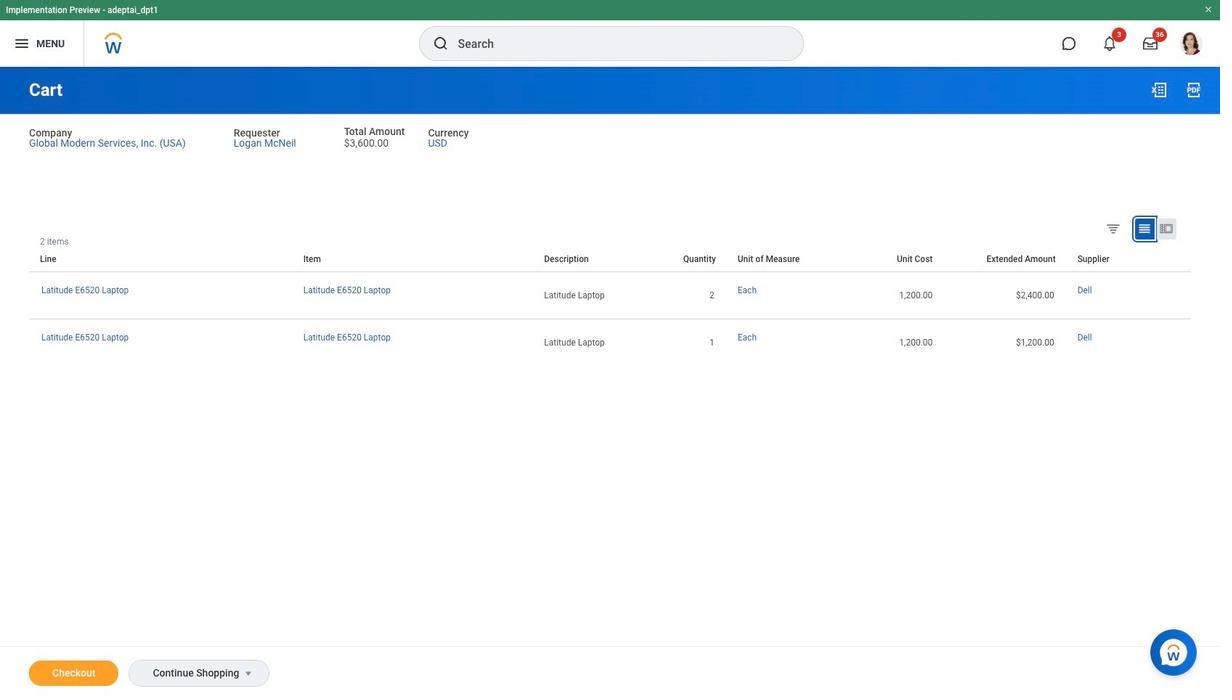 Task type: locate. For each thing, give the bounding box(es) containing it.
option group
[[1102, 218, 1187, 242]]

search image
[[432, 35, 449, 52]]

main content
[[0, 67, 1220, 699]]

Toggle to Grid view radio
[[1135, 218, 1155, 240]]

profile logan mcneil image
[[1179, 32, 1203, 58]]

toggle to list detail view image
[[1159, 221, 1174, 236]]

banner
[[0, 0, 1220, 67]]

inbox large image
[[1143, 36, 1158, 51]]

caret down image
[[240, 668, 257, 680]]

toolbar
[[1180, 237, 1191, 247]]

close environment banner image
[[1204, 5, 1213, 14]]

view printable version (pdf) image
[[1185, 81, 1203, 99]]



Task type: vqa. For each thing, say whether or not it's contained in the screenshot.
the top menu group icon
no



Task type: describe. For each thing, give the bounding box(es) containing it.
Toggle to List Detail view radio
[[1157, 218, 1176, 240]]

notifications large image
[[1102, 36, 1117, 51]]

Search Workday  search field
[[458, 28, 773, 60]]

select to filter grid data image
[[1105, 221, 1121, 236]]

justify image
[[13, 35, 31, 52]]

export to excel image
[[1150, 81, 1168, 99]]

toggle to grid view image
[[1137, 221, 1152, 236]]



